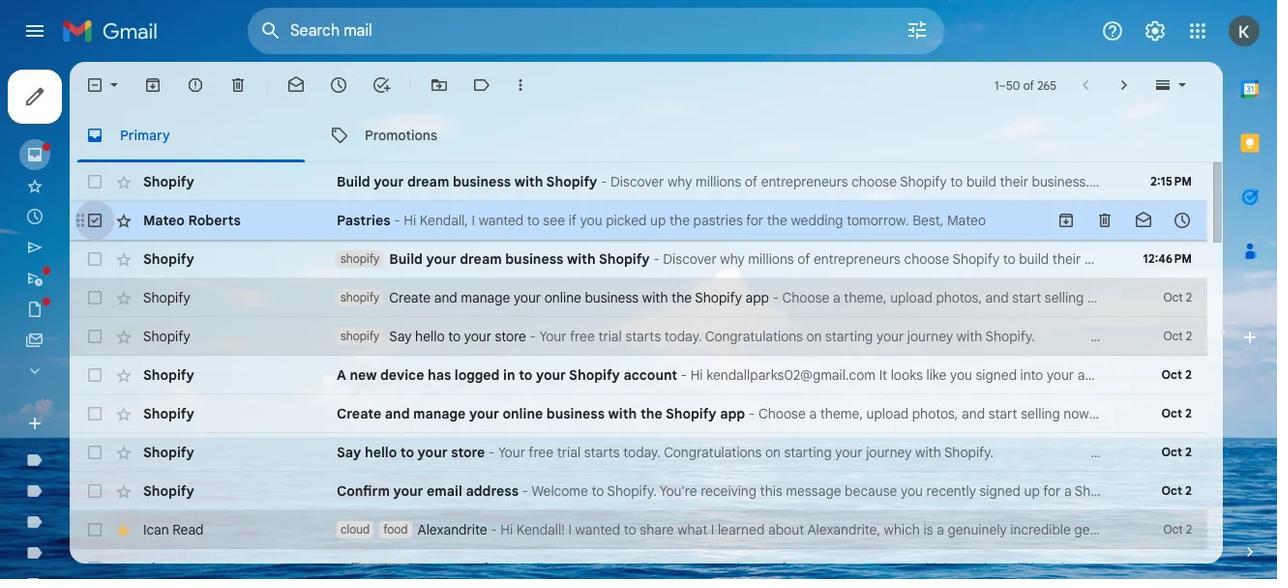 Task type: locate. For each thing, give the bounding box(es) containing it.
shopify inside shopify say hello to your store - your free trial starts today. congratulations on starting your journey with shopify. ﻿͏ ﻿͏ ﻿͏ ﻿͏ ﻿͏ ﻿͏ ﻿͏ ﻿͏ ﻿͏ ﻿͏ ﻿͏ ﻿͏ ﻿͏ ﻿͏ ﻿͏ ﻿͏ ﻿͏ ﻿͏ ﻿͏ ﻿͏ ﻿͏ ﻿͏ ﻿͏ ﻿͏ ﻿͏ ﻿͏ ﻿͏ ﻿͏ ﻿͏ ﻿͏ ͏‌ ͏‌ ͏‌ ͏‌ ͏‌ ͏‌ ͏‌ ͏‌ ͏‌
[[341, 329, 380, 344]]

0 horizontal spatial i
[[472, 212, 475, 229]]

0 vertical spatial why
[[668, 173, 692, 191]]

promotions tab
[[314, 108, 558, 163]]

pastries
[[337, 212, 391, 229]]

your
[[539, 328, 567, 345], [498, 444, 525, 462]]

say up confirm
[[337, 444, 361, 462]]

report spam image
[[186, 75, 205, 95]]

you
[[580, 212, 602, 229], [895, 560, 917, 578]]

- right address
[[522, 483, 528, 500]]

to
[[951, 173, 963, 191], [527, 212, 540, 229], [1003, 251, 1016, 268], [448, 328, 461, 345], [519, 367, 533, 384], [400, 444, 414, 462], [624, 522, 636, 539]]

hi for kendall,
[[404, 212, 416, 229]]

manage down has
[[413, 405, 466, 423]]

device
[[380, 367, 424, 384]]

today. up 'account'
[[665, 328, 702, 345]]

congratulations
[[705, 328, 803, 345], [664, 444, 762, 462]]

1 vertical spatial build
[[389, 251, 423, 268]]

0 horizontal spatial you
[[580, 212, 602, 229]]

1 horizontal spatial i
[[568, 522, 572, 539]]

on
[[807, 328, 822, 345], [765, 444, 781, 462]]

pastries - hi kendall, i wanted to see if you picked up the pastries for the wedding tomorrow. best, mateo
[[337, 212, 986, 229]]

wanted left see
[[479, 212, 524, 229]]

share
[[640, 522, 674, 539]]

navigation
[[0, 62, 232, 580]]

1 vertical spatial choose
[[904, 251, 950, 268]]

1 vertical spatial online
[[503, 405, 543, 423]]

entrepreneurs
[[761, 173, 848, 191], [814, 251, 901, 268]]

0 vertical spatial kendall,
[[420, 212, 468, 229]]

choose down best,
[[904, 251, 950, 268]]

a
[[833, 289, 841, 307], [809, 405, 817, 423], [937, 522, 944, 539], [1050, 560, 1058, 578]]

hi left kendall! at the bottom left of page
[[500, 522, 513, 539]]

mateo
[[143, 212, 185, 229], [947, 212, 986, 229]]

1 horizontal spatial free
[[570, 328, 595, 345]]

business down the a new device has logged in to your shopify account -
[[547, 405, 605, 423]]

congratulations up what
[[664, 444, 762, 462]]

0 vertical spatial today.
[[665, 328, 702, 345]]

why down pastries
[[720, 251, 745, 268]]

0 vertical spatial hello
[[415, 328, 445, 345]]

discover up picked at the top
[[611, 173, 664, 191]]

1 horizontal spatial their
[[1053, 251, 1081, 268]]

7 row from the top
[[70, 395, 1277, 434]]

create up device
[[389, 289, 431, 307]]

1 vertical spatial trial
[[557, 444, 581, 462]]

pastries
[[693, 212, 743, 229]]

b.
[[1246, 560, 1258, 578]]

1 horizontal spatial create
[[389, 289, 431, 307]]

1 horizontal spatial tim
[[1221, 560, 1243, 578]]

0 vertical spatial choose
[[852, 173, 897, 191]]

1 horizontal spatial hi
[[500, 522, 513, 539]]

business down promotions tab
[[453, 173, 511, 191]]

0 horizontal spatial free
[[529, 444, 554, 462]]

oct for 7th row from the top
[[1162, 406, 1182, 421]]

0 horizontal spatial on
[[765, 444, 781, 462]]

say up device
[[389, 328, 412, 345]]

mateo left roberts at left
[[143, 212, 185, 229]]

hello
[[415, 328, 445, 345], [365, 444, 397, 462]]

0 vertical spatial journey
[[907, 328, 953, 345]]

0 horizontal spatial store
[[451, 444, 485, 462]]

choose up the say hello to your store - your free trial starts today. congratulations on starting your journey with shopify. ﻿͏ ﻿͏ ﻿͏ ﻿͏ ﻿͏ ﻿͏ ﻿͏ ﻿͏ ﻿͏ ﻿͏ ﻿͏ ﻿͏ ﻿͏ ﻿͏ ﻿͏ ﻿͏ ﻿͏ ﻿͏ ﻿͏ ﻿͏ ﻿͏ ﻿͏ ﻿͏ ﻿͏ ﻿͏ ﻿͏ ﻿͏ ﻿͏ ﻿͏ ﻿͏ ﻿͏ ﻿͏ ﻿͏ ﻿͏ ﻿͏ ﻿͏ ﻿͏ ﻿͏ ﻿͏
[[759, 405, 806, 423]]

more image
[[511, 75, 530, 95]]

1 vertical spatial starting
[[784, 444, 832, 462]]

0 vertical spatial build
[[967, 173, 997, 191]]

create down new on the bottom left
[[337, 405, 381, 423]]

starting
[[825, 328, 873, 345], [784, 444, 832, 462]]

millions up pastries
[[696, 173, 741, 191]]

0 vertical spatial wanted
[[479, 212, 524, 229]]

oct 2 for 8th row from the bottom
[[1164, 290, 1192, 305]]

0 vertical spatial start
[[1012, 289, 1041, 307]]

wanted up how
[[575, 522, 620, 539]]

-
[[601, 173, 607, 191], [394, 212, 400, 229], [653, 251, 660, 268], [773, 289, 779, 307], [530, 328, 536, 345], [681, 367, 687, 384], [749, 405, 755, 423], [489, 444, 495, 462], [522, 483, 528, 500], [491, 522, 497, 539], [510, 560, 517, 578]]

main content containing primary
[[70, 62, 1277, 580]]

1 ͏ from the top
[[1274, 289, 1277, 307]]

for
[[746, 212, 764, 229], [781, 560, 798, 578]]

entrepreneurs up wedding
[[761, 173, 848, 191]]

0 horizontal spatial for
[[746, 212, 764, 229]]

journey
[[907, 328, 953, 345], [866, 444, 912, 462]]

3 row from the top
[[70, 240, 1277, 279]]

shopify say hello to your store - your free trial starts today. congratulations on starting your journey with shopify. ﻿͏ ﻿͏ ﻿͏ ﻿͏ ﻿͏ ﻿͏ ﻿͏ ﻿͏ ﻿͏ ﻿͏ ﻿͏ ﻿͏ ﻿͏ ﻿͏ ﻿͏ ﻿͏ ﻿͏ ﻿͏ ﻿͏ ﻿͏ ﻿͏ ﻿͏ ﻿͏ ﻿͏ ﻿͏ ﻿͏ ﻿͏ ﻿͏ ﻿͏ ﻿͏ ͏‌ ͏‌ ͏‌ ͏‌ ͏‌ ͏‌ ͏‌ ͏‌ ͏‌
[[341, 328, 1170, 345]]

read
[[172, 522, 204, 539]]

None checkbox
[[85, 75, 105, 95], [85, 211, 105, 230], [85, 404, 105, 424], [85, 521, 105, 540], [85, 75, 105, 95], [85, 211, 105, 230], [85, 404, 105, 424], [85, 521, 105, 540]]

1 horizontal spatial build
[[389, 251, 423, 268]]

- left hello
[[510, 560, 517, 578]]

0 vertical spatial on
[[807, 328, 822, 345]]

today.
[[665, 328, 702, 345], [623, 444, 661, 462]]

shopify
[[341, 252, 380, 266], [341, 290, 380, 305], [341, 329, 380, 344]]

2 vertical spatial shopify
[[341, 329, 380, 344]]

hi right pastries
[[404, 212, 416, 229]]

i right what
[[711, 522, 714, 539]]

your up the a new device has logged in to your shopify account -
[[539, 328, 567, 345]]

kendall, right pastries
[[420, 212, 468, 229]]

1 vertical spatial create
[[337, 405, 381, 423]]

september down alexandrite
[[434, 560, 507, 578]]

1 vertical spatial starts
[[584, 444, 620, 462]]

3 shopify from the top
[[341, 329, 380, 344]]

0 horizontal spatial hi
[[404, 212, 416, 229]]

hello up has
[[415, 328, 445, 345]]

manage up 'logged'
[[461, 289, 510, 307]]

primary
[[120, 126, 170, 144]]

1 shopify from the top
[[341, 252, 380, 266]]

free up kendall! at the bottom left of page
[[529, 444, 554, 462]]

will
[[1008, 560, 1028, 578]]

why up pastries - hi kendall, i wanted to see if you picked up the pastries for the wedding tomorrow. best, mateo
[[668, 173, 692, 191]]

free up the a new device has logged in to your shopify account -
[[570, 328, 595, 345]]

oct for 8th row from the top
[[1162, 445, 1182, 460]]

build up pastries
[[337, 173, 370, 191]]

store up the in
[[495, 328, 526, 345]]

mateo right best,
[[947, 212, 986, 229]]

did
[[637, 560, 656, 578]]

row
[[70, 163, 1232, 201], [70, 201, 1208, 240], [70, 240, 1277, 279], [70, 279, 1277, 317], [70, 317, 1208, 356], [70, 356, 1208, 395], [70, 395, 1277, 434], [70, 434, 1208, 472], [70, 472, 1208, 511], [70, 511, 1277, 550], [70, 550, 1258, 580]]

tab list right 12:46 pm
[[1223, 62, 1277, 510]]

12:46 pm
[[1143, 252, 1192, 266]]

business.
[[1032, 173, 1089, 191], [1085, 251, 1142, 268]]

9 row from the top
[[70, 472, 1208, 511]]

search mail image
[[254, 14, 288, 48]]

1 vertical spatial wanted
[[575, 522, 620, 539]]

2
[[1186, 290, 1192, 305], [1186, 329, 1192, 344], [1185, 368, 1192, 382], [1185, 406, 1192, 421], [1185, 445, 1192, 460], [1185, 484, 1192, 498], [1186, 523, 1192, 537]]

- right 'account'
[[681, 367, 687, 384]]

1 september from the left
[[434, 560, 507, 578]]

0 horizontal spatial build
[[337, 173, 370, 191]]

for right pastries
[[746, 212, 764, 229]]

0 vertical spatial their
[[1000, 173, 1029, 191]]

a right is
[[937, 522, 944, 539]]

0 vertical spatial hi
[[404, 212, 416, 229]]

oct 2 for row containing ican read
[[1164, 523, 1192, 537]]

1 horizontal spatial say
[[389, 328, 412, 345]]

september down learned
[[690, 560, 758, 578]]

2 september from the left
[[690, 560, 758, 578]]

shopify inside shopify build your dream business with shopify - discover why millions of entrepreneurs choose shopify to build their business. ﻿͏ ﻿͏ ﻿͏ ﻿͏ ﻿͏ ﻿͏ ﻿͏ ﻿͏ ﻿͏ ﻿͏ ﻿͏ ﻿͏ ﻿͏ ﻿͏ ﻿͏ ﻿͏ ﻿͏ ﻿͏ ﻿͏ ﻿͏ ﻿͏ ﻿͏ ﻿͏ ﻿͏ ﻿͏ ﻿͏ ﻿͏ ﻿͏ ﻿͏ ﻿͏ ﻿͏ ﻿͏ ﻿͏ ﻿͏ ﻿͏ ﻿͏ ﻿͏ ﻿͏ ﻿͏
[[341, 252, 380, 266]]

2:15 pm
[[1151, 174, 1192, 189]]

logged
[[455, 367, 500, 384]]

0 vertical spatial starts
[[625, 328, 661, 345]]

4 2 from the top
[[1185, 406, 1192, 421]]

theme,
[[844, 289, 887, 307], [820, 405, 863, 423]]

1 vertical spatial store
[[451, 444, 485, 462]]

1 vertical spatial today.
[[623, 444, 661, 462]]

0 horizontal spatial wanted
[[479, 212, 524, 229]]

your up address
[[498, 444, 525, 462]]

shopify for create and manage your online business with the shopify app
[[341, 290, 380, 305]]

starts
[[625, 328, 661, 345], [584, 444, 620, 462]]

how
[[607, 560, 634, 578]]

1 mateo from the left
[[143, 212, 185, 229]]

gmail image
[[62, 12, 167, 50]]

10 row from the top
[[70, 511, 1277, 550]]

why
[[668, 173, 692, 191], [720, 251, 745, 268]]

gemstone.
[[1075, 522, 1139, 539]]

you right if
[[580, 212, 602, 229]]

discover
[[611, 173, 664, 191], [663, 251, 717, 268]]

i right kendall! at the bottom left of page
[[568, 522, 572, 539]]

i left see
[[472, 212, 475, 229]]

row containing tim burton
[[70, 550, 1258, 580]]

now
[[1087, 289, 1113, 307], [1064, 405, 1089, 423]]

1 horizontal spatial on
[[807, 328, 822, 345]]

͏‌
[[1243, 289, 1247, 307], [1247, 289, 1250, 307], [1250, 289, 1254, 307], [1254, 289, 1257, 307], [1257, 289, 1261, 307], [1261, 289, 1264, 307], [1264, 289, 1268, 307], [1268, 289, 1271, 307], [1271, 289, 1275, 307], [1139, 328, 1143, 345], [1143, 328, 1146, 345], [1146, 328, 1150, 345], [1150, 328, 1153, 345], [1153, 328, 1157, 345], [1157, 328, 1160, 345], [1160, 328, 1163, 345], [1163, 328, 1167, 345], [1167, 328, 1170, 345], [1219, 405, 1223, 423], [1223, 405, 1226, 423], [1226, 405, 1230, 423], [1230, 405, 1233, 423], [1233, 405, 1237, 423], [1237, 405, 1240, 423], [1240, 405, 1244, 423], [1244, 405, 1247, 423], [1247, 405, 1251, 423], [1251, 405, 1254, 423], [1254, 405, 1258, 423], [1258, 405, 1261, 423], [1261, 405, 1265, 423], [1265, 405, 1268, 423], [1268, 405, 1272, 423], [1272, 405, 1275, 423]]

for right go
[[781, 560, 798, 578]]

0 horizontal spatial build
[[967, 173, 997, 191]]

0 vertical spatial congratulations
[[705, 328, 803, 345]]

build down pastries
[[389, 251, 423, 268]]

a down shopify build your dream business with shopify - discover why millions of entrepreneurs choose shopify to build their business. ﻿͏ ﻿͏ ﻿͏ ﻿͏ ﻿͏ ﻿͏ ﻿͏ ﻿͏ ﻿͏ ﻿͏ ﻿͏ ﻿͏ ﻿͏ ﻿͏ ﻿͏ ﻿͏ ﻿͏ ﻿͏ ﻿͏ ﻿͏ ﻿͏ ﻿͏ ﻿͏ ﻿͏ ﻿͏ ﻿͏ ﻿͏ ﻿͏ ﻿͏ ﻿͏ ﻿͏ ﻿͏ ﻿͏ ﻿͏ ﻿͏ ﻿͏ ﻿͏ ﻿͏ ﻿͏
[[833, 289, 841, 307]]

say
[[389, 328, 412, 345], [337, 444, 361, 462]]

advanced search options image
[[898, 11, 937, 49]]

2 row from the top
[[70, 201, 1208, 240]]

dream
[[407, 173, 449, 191], [460, 251, 502, 268]]

oct for row containing tim burton
[[1163, 561, 1184, 576]]

starting down shopify create and manage your online business with the shopify app - choose a theme, upload photos, and start selling now with the shopify app ͏‌ ͏‌ ͏‌ ͏‌ ͏‌ ͏‌ ͏‌ ͏‌ ͏‌ ͏
[[825, 328, 873, 345]]

i
[[472, 212, 475, 229], [568, 522, 572, 539], [711, 522, 714, 539]]

1 horizontal spatial store
[[495, 328, 526, 345]]

shopify inside shopify create and manage your online business with the shopify app - choose a theme, upload photos, and start selling now with the shopify app ͏‌ ͏‌ ͏‌ ͏‌ ͏‌ ͏‌ ͏‌ ͏‌ ͏‌ ͏
[[341, 290, 380, 305]]

store up email
[[451, 444, 485, 462]]

tab list
[[1223, 62, 1277, 510], [70, 108, 1223, 163]]

0 horizontal spatial hello
[[365, 444, 397, 462]]

toggle split pane mode image
[[1153, 75, 1173, 95]]

oct for 8th row from the bottom
[[1164, 290, 1183, 305]]

0 horizontal spatial millions
[[696, 173, 741, 191]]

1 horizontal spatial for
[[781, 560, 798, 578]]

row containing ican read
[[70, 511, 1277, 550]]

0 vertical spatial millions
[[696, 173, 741, 191]]

tab list up up
[[70, 108, 1223, 163]]

kendall,
[[420, 212, 468, 229], [554, 560, 603, 578]]

0 vertical spatial starting
[[825, 328, 873, 345]]

tim left burton
[[143, 560, 167, 578]]

add to tasks image
[[372, 75, 391, 95]]

mark as read image
[[286, 75, 306, 95]]

choose down shopify build your dream business with shopify - discover why millions of entrepreneurs choose shopify to build their business. ﻿͏ ﻿͏ ﻿͏ ﻿͏ ﻿͏ ﻿͏ ﻿͏ ﻿͏ ﻿͏ ﻿͏ ﻿͏ ﻿͏ ﻿͏ ﻿͏ ﻿͏ ﻿͏ ﻿͏ ﻿͏ ﻿͏ ﻿͏ ﻿͏ ﻿͏ ﻿͏ ﻿͏ ﻿͏ ﻿͏ ﻿͏ ﻿͏ ﻿͏ ﻿͏ ﻿͏ ﻿͏ ﻿͏ ﻿͏ ﻿͏ ﻿͏ ﻿͏ ﻿͏ ﻿͏
[[782, 289, 830, 307]]

delete image
[[228, 75, 248, 95]]

- up the say hello to your store - your free trial starts today. congratulations on starting your journey with shopify. ﻿͏ ﻿͏ ﻿͏ ﻿͏ ﻿͏ ﻿͏ ﻿͏ ﻿͏ ﻿͏ ﻿͏ ﻿͏ ﻿͏ ﻿͏ ﻿͏ ﻿͏ ﻿͏ ﻿͏ ﻿͏ ﻿͏ ﻿͏ ﻿͏ ﻿͏ ﻿͏ ﻿͏ ﻿͏ ﻿͏ ﻿͏ ﻿͏ ﻿͏ ﻿͏ ﻿͏ ﻿͏ ﻿͏ ﻿͏ ﻿͏ ﻿͏ ﻿͏ ﻿͏ ﻿͏
[[749, 405, 755, 423]]

0 horizontal spatial september
[[434, 560, 507, 578]]

burton
[[171, 560, 216, 578]]

a up the say hello to your store - your free trial starts today. congratulations on starting your journey with shopify. ﻿͏ ﻿͏ ﻿͏ ﻿͏ ﻿͏ ﻿͏ ﻿͏ ﻿͏ ﻿͏ ﻿͏ ﻿͏ ﻿͏ ﻿͏ ﻿͏ ﻿͏ ﻿͏ ﻿͏ ﻿͏ ﻿͏ ﻿͏ ﻿͏ ﻿͏ ﻿͏ ﻿͏ ﻿͏ ﻿͏ ﻿͏ ﻿͏ ﻿͏ ﻿͏ ﻿͏ ﻿͏ ﻿͏ ﻿͏ ﻿͏ ﻿͏ ﻿͏ ﻿͏ ﻿͏
[[809, 405, 817, 423]]

choose up the tomorrow.
[[852, 173, 897, 191]]

oct 2 for third row from the bottom
[[1162, 484, 1192, 498]]

2 2 from the top
[[1186, 329, 1192, 344]]

and
[[434, 289, 457, 307], [986, 289, 1009, 307], [385, 405, 410, 423], [962, 405, 985, 423]]

build your dream business with shopify - discover why millions of entrepreneurs choose shopify to build their business. ﻿͏ ﻿͏ ﻿͏ ﻿͏ ﻿͏ ﻿͏ ﻿͏ ﻿͏ ﻿͏ ﻿͏ ﻿͏ ﻿͏ ﻿͏ ﻿͏ ﻿͏ ﻿͏ ﻿͏ ﻿͏ ﻿͏ ﻿͏ ﻿͏ ﻿͏ ﻿͏ ﻿͏ ﻿͏ ﻿͏ ﻿͏ ﻿͏ ﻿͏ ﻿͏ ﻿͏ ﻿͏ ﻿͏ ﻿͏ ﻿͏ ﻿͏ ﻿͏ ﻿͏ ﻿͏ ﻿͏ ﻿͏
[[337, 173, 1232, 191]]

2 shopify from the top
[[341, 290, 380, 305]]

oct 2 for 7th row from the top
[[1162, 406, 1192, 421]]

1 horizontal spatial millions
[[748, 251, 794, 268]]

starting down create and manage your online business with the shopify app - choose a theme, upload photos, and start selling now with the shopify app ͏‌ ͏‌ ͏‌ ͏‌ ͏‌ ͏‌ ͏‌ ͏‌ ͏‌ ͏‌ ͏‌ ͏‌ ͏‌ ͏‌ ͏‌ ͏‌ ͏
[[784, 444, 832, 462]]

tim left b.
[[1221, 560, 1243, 578]]

oct
[[1164, 290, 1183, 305], [1164, 329, 1183, 344], [1162, 368, 1182, 382], [1162, 406, 1182, 421], [1162, 445, 1182, 460], [1162, 484, 1182, 498], [1164, 523, 1183, 537], [1163, 561, 1184, 576]]

today. down 'account'
[[623, 444, 661, 462]]

on down shopify create and manage your online business with the shopify app - choose a theme, upload photos, and start selling now with the shopify app ͏‌ ͏‌ ͏‌ ͏‌ ͏‌ ͏‌ ͏‌ ͏‌ ͏‌ ͏
[[807, 328, 822, 345]]

None checkbox
[[85, 172, 105, 192], [85, 250, 105, 269], [85, 288, 105, 308], [85, 327, 105, 346], [85, 366, 105, 385], [85, 443, 105, 463], [85, 482, 105, 501], [85, 559, 105, 579], [85, 172, 105, 192], [85, 250, 105, 269], [85, 288, 105, 308], [85, 327, 105, 346], [85, 366, 105, 385], [85, 443, 105, 463], [85, 482, 105, 501], [85, 559, 105, 579]]

archive image
[[143, 75, 163, 95]]

online
[[545, 289, 582, 307], [503, 405, 543, 423]]

of up shopify build your dream business with shopify - discover why millions of entrepreneurs choose shopify to build their business. ﻿͏ ﻿͏ ﻿͏ ﻿͏ ﻿͏ ﻿͏ ﻿͏ ﻿͏ ﻿͏ ﻿͏ ﻿͏ ﻿͏ ﻿͏ ﻿͏ ﻿͏ ﻿͏ ﻿͏ ﻿͏ ﻿͏ ﻿͏ ﻿͏ ﻿͏ ﻿͏ ﻿͏ ﻿͏ ﻿͏ ﻿͏ ﻿͏ ﻿͏ ﻿͏ ﻿͏ ﻿͏ ﻿͏ ﻿͏ ﻿͏ ﻿͏ ﻿͏ ﻿͏ ﻿͏
[[745, 173, 758, 191]]

the
[[1142, 522, 1165, 539]]

photos,
[[936, 289, 982, 307], [912, 405, 958, 423]]

1 horizontal spatial build
[[1019, 251, 1049, 268]]

a
[[337, 367, 346, 384]]

1 horizontal spatial wanted
[[575, 522, 620, 539]]

online down see
[[545, 289, 582, 307]]

start
[[1012, 289, 1041, 307], [989, 405, 1018, 423]]

oct 2
[[1164, 290, 1192, 305], [1164, 329, 1192, 344], [1162, 368, 1192, 382], [1162, 406, 1192, 421], [1162, 445, 1192, 460], [1162, 484, 1192, 498], [1164, 523, 1192, 537]]

do
[[874, 560, 891, 578]]

0 vertical spatial entrepreneurs
[[761, 173, 848, 191]]

1 vertical spatial why
[[720, 251, 745, 268]]

main content
[[70, 62, 1277, 580]]

on down create and manage your online business with the shopify app - choose a theme, upload photos, and start selling now with the shopify app ͏‌ ͏‌ ͏‌ ͏‌ ͏‌ ͏‌ ͏‌ ͏‌ ͏‌ ͏‌ ͏‌ ͏‌ ͏‌ ͏‌ ͏‌ ͏‌ ͏
[[765, 444, 781, 462]]

1 horizontal spatial online
[[545, 289, 582, 307]]

1 vertical spatial shopify
[[341, 290, 380, 305]]

congratulations down shopify create and manage your online business with the shopify app - choose a theme, upload photos, and start selling now with the shopify app ͏‌ ͏‌ ͏‌ ͏‌ ͏‌ ͏‌ ͏‌ ͏‌ ͏‌ ͏
[[705, 328, 803, 345]]

None search field
[[248, 8, 944, 54]]

upload
[[890, 289, 933, 307], [867, 405, 909, 423]]

business
[[453, 173, 511, 191], [505, 251, 564, 268], [585, 289, 639, 307], [547, 405, 605, 423]]

11 row from the top
[[70, 550, 1258, 580]]

1 vertical spatial hi
[[500, 522, 513, 539]]

which
[[884, 522, 920, 539]]

1 2 from the top
[[1186, 290, 1192, 305]]

you right do
[[895, 560, 917, 578]]

october
[[954, 560, 1005, 578]]

1 horizontal spatial dream
[[460, 251, 502, 268]]

build
[[337, 173, 370, 191], [389, 251, 423, 268]]

0 vertical spatial store
[[495, 328, 526, 345]]

online down the a new device has logged in to your shopify account -
[[503, 405, 543, 423]]

1 vertical spatial say
[[337, 444, 361, 462]]

- up the a new device has logged in to your shopify account -
[[530, 328, 536, 345]]

see
[[543, 212, 565, 229]]

﻿͏
[[1093, 173, 1093, 191], [1096, 173, 1096, 191], [1100, 173, 1100, 191], [1103, 173, 1103, 191], [1107, 173, 1107, 191], [1110, 173, 1110, 191], [1114, 173, 1114, 191], [1117, 173, 1117, 191], [1121, 173, 1121, 191], [1124, 173, 1124, 191], [1128, 173, 1128, 191], [1131, 173, 1131, 191], [1135, 173, 1135, 191], [1138, 173, 1138, 191], [1141, 173, 1141, 191], [1145, 173, 1145, 191], [1148, 173, 1148, 191], [1152, 173, 1152, 191], [1155, 173, 1155, 191], [1159, 173, 1159, 191], [1162, 173, 1162, 191], [1166, 173, 1166, 191], [1169, 173, 1169, 191], [1173, 173, 1173, 191], [1176, 173, 1176, 191], [1180, 173, 1180, 191], [1183, 173, 1183, 191], [1187, 173, 1187, 191], [1190, 173, 1190, 191], [1193, 173, 1194, 191], [1197, 173, 1197, 191], [1200, 173, 1200, 191], [1204, 173, 1204, 191], [1207, 173, 1207, 191], [1211, 173, 1211, 191], [1214, 173, 1214, 191], [1218, 173, 1218, 191], [1221, 173, 1221, 191], [1225, 173, 1225, 191], [1228, 173, 1228, 191], [1232, 173, 1232, 191], [1145, 251, 1145, 268], [1149, 251, 1149, 268], [1152, 251, 1152, 268], [1156, 251, 1156, 268], [1159, 251, 1159, 268], [1163, 251, 1163, 268], [1166, 251, 1166, 268], [1170, 251, 1170, 268], [1173, 251, 1173, 268], [1177, 251, 1177, 268], [1180, 251, 1180, 268], [1184, 251, 1184, 268], [1187, 251, 1187, 268], [1191, 251, 1191, 268], [1194, 251, 1194, 268], [1197, 251, 1197, 268], [1201, 251, 1201, 268], [1204, 251, 1204, 268], [1208, 251, 1208, 268], [1211, 251, 1211, 268], [1215, 251, 1215, 268], [1218, 251, 1218, 268], [1222, 251, 1222, 268], [1225, 251, 1225, 268], [1229, 251, 1229, 268], [1232, 251, 1232, 268], [1236, 251, 1236, 268], [1239, 251, 1239, 268], [1243, 251, 1243, 268], [1246, 251, 1246, 268], [1250, 251, 1250, 268], [1253, 251, 1253, 268], [1256, 251, 1256, 268], [1260, 251, 1260, 268], [1263, 251, 1263, 268], [1267, 251, 1267, 268], [1270, 251, 1270, 268], [1274, 251, 1274, 268], [1277, 251, 1277, 268], [1039, 328, 1039, 345], [1042, 328, 1042, 345], [1046, 328, 1046, 345], [1049, 328, 1049, 345], [1053, 328, 1053, 345], [1056, 328, 1056, 345], [1059, 328, 1059, 345], [1063, 328, 1063, 345], [1066, 328, 1066, 345], [1070, 328, 1070, 345], [1073, 328, 1073, 345], [1077, 328, 1077, 345], [1080, 328, 1080, 345], [1084, 328, 1084, 345], [1087, 328, 1087, 345], [1091, 328, 1091, 345], [1094, 328, 1094, 345], [1098, 328, 1098, 345], [1101, 328, 1101, 345], [1105, 328, 1105, 345], [1108, 328, 1108, 345], [1111, 328, 1111, 345], [1115, 328, 1115, 345], [1118, 328, 1118, 345], [1122, 328, 1122, 345], [1125, 328, 1125, 345], [1129, 328, 1129, 345], [1132, 328, 1132, 345], [1136, 328, 1136, 345], [1139, 328, 1139, 345], [997, 444, 997, 462], [1001, 444, 1001, 462], [1004, 444, 1004, 462], [1008, 444, 1008, 462], [1011, 444, 1011, 462], [1015, 444, 1015, 462], [1018, 444, 1018, 462], [1022, 444, 1022, 462], [1025, 444, 1025, 462], [1029, 444, 1029, 462], [1032, 444, 1032, 462], [1036, 444, 1036, 462], [1039, 444, 1039, 462], [1042, 444, 1042, 462], [1046, 444, 1046, 462], [1049, 444, 1049, 462], [1053, 444, 1053, 462], [1056, 444, 1056, 462], [1060, 444, 1060, 462], [1063, 444, 1063, 462], [1067, 444, 1067, 462], [1070, 444, 1070, 462], [1074, 444, 1074, 462], [1077, 444, 1077, 462], [1081, 444, 1081, 462], [1084, 444, 1084, 462], [1088, 444, 1088, 462], [1091, 444, 1091, 462], [1094, 444, 1094, 462], [1098, 444, 1098, 462], [1101, 444, 1101, 462], [1105, 444, 1105, 462], [1108, 444, 1108, 462], [1112, 444, 1112, 462], [1115, 444, 1115, 462], [1119, 444, 1119, 462], [1122, 444, 1122, 462], [1126, 444, 1126, 462], [1129, 444, 1129, 462]]

primary tab
[[70, 108, 313, 163]]

0 horizontal spatial starts
[[584, 444, 620, 462]]

kendall, left how
[[554, 560, 603, 578]]

tim
[[143, 560, 167, 578], [1221, 560, 1243, 578]]

free
[[570, 328, 595, 345], [529, 444, 554, 462]]

entrepreneurs down the tomorrow.
[[814, 251, 901, 268]]

main menu image
[[23, 19, 46, 43]]

0 vertical spatial selling
[[1045, 289, 1084, 307]]

hi for kendall!
[[500, 522, 513, 539]]

1 horizontal spatial hello
[[415, 328, 445, 345]]

0 vertical spatial discover
[[611, 173, 664, 191]]

1 vertical spatial of
[[797, 251, 810, 268]]

3 2 from the top
[[1185, 368, 1192, 382]]

is
[[924, 522, 933, 539]]

millions up shopify create and manage your online business with the shopify app - choose a theme, upload photos, and start selling now with the shopify app ͏‌ ͏‌ ͏‌ ͏‌ ͏‌ ͏‌ ͏‌ ͏‌ ͏‌ ͏
[[748, 251, 794, 268]]

think
[[921, 560, 951, 578]]

shopify
[[143, 173, 194, 191], [546, 173, 597, 191], [900, 173, 947, 191], [143, 251, 194, 268], [599, 251, 650, 268], [953, 251, 1000, 268], [143, 289, 190, 307], [695, 289, 742, 307], [1169, 289, 1216, 307], [143, 328, 190, 345], [143, 367, 194, 384], [569, 367, 620, 384], [143, 405, 194, 423], [666, 405, 717, 423], [1145, 405, 1192, 423], [143, 444, 194, 462], [143, 483, 194, 500]]

wanted for kendall,
[[479, 212, 524, 229]]

1 vertical spatial upload
[[867, 405, 909, 423]]

create
[[389, 289, 431, 307], [337, 405, 381, 423]]

discover down pastries
[[663, 251, 717, 268]]

hello up confirm
[[365, 444, 397, 462]]

8 row from the top
[[70, 434, 1208, 472]]

of up shopify create and manage your online business with the shopify app - choose a theme, upload photos, and start selling now with the shopify app ͏‌ ͏‌ ͏‌ ͏‌ ͏‌ ͏‌ ͏‌ ͏‌ ͏‌ ͏
[[797, 251, 810, 268]]



Task type: vqa. For each thing, say whether or not it's contained in the screenshot.
topmost conversations
no



Task type: describe. For each thing, give the bounding box(es) containing it.
1 horizontal spatial of
[[797, 251, 810, 268]]

incredible
[[1011, 522, 1071, 539]]

- up shopify say hello to your store - your free trial starts today. congratulations on starting your journey with shopify. ﻿͏ ﻿͏ ﻿͏ ﻿͏ ﻿͏ ﻿͏ ﻿͏ ﻿͏ ﻿͏ ﻿͏ ﻿͏ ﻿͏ ﻿͏ ﻿͏ ﻿͏ ﻿͏ ﻿͏ ﻿͏ ﻿͏ ﻿͏ ﻿͏ ﻿͏ ﻿͏ ﻿͏ ﻿͏ ﻿͏ ﻿͏ ﻿͏ ﻿͏ ﻿͏ ͏‌ ͏‌ ͏‌ ͏‌ ͏‌ ͏‌ ͏‌ ͏‌ ͏‌
[[773, 289, 779, 307]]

picked
[[606, 212, 647, 229]]

0 vertical spatial business.
[[1032, 173, 1089, 191]]

6 2 from the top
[[1185, 484, 1192, 498]]

has
[[428, 367, 451, 384]]

kendall, for hi
[[420, 212, 468, 229]]

shopify build your dream business with shopify - discover why millions of entrepreneurs choose shopify to build their business. ﻿͏ ﻿͏ ﻿͏ ﻿͏ ﻿͏ ﻿͏ ﻿͏ ﻿͏ ﻿͏ ﻿͏ ﻿͏ ﻿͏ ﻿͏ ﻿͏ ﻿͏ ﻿͏ ﻿͏ ﻿͏ ﻿͏ ﻿͏ ﻿͏ ﻿͏ ﻿͏ ﻿͏ ﻿͏ ﻿͏ ﻿͏ ﻿͏ ﻿͏ ﻿͏ ﻿͏ ﻿͏ ﻿͏ ﻿͏ ﻿͏ ﻿͏ ﻿͏ ﻿͏ ﻿͏ 
[[341, 251, 1277, 268]]

oct for seventh row from the bottom
[[1164, 329, 1183, 344]]

shopify for say hello to your store
[[341, 329, 380, 344]]

1 vertical spatial selling
[[1021, 405, 1060, 423]]

1 tim from the left
[[143, 560, 167, 578]]

address
[[466, 483, 519, 500]]

1 horizontal spatial choose
[[904, 251, 950, 268]]

0 horizontal spatial say
[[337, 444, 361, 462]]

oct 2 for 8th row from the top
[[1162, 445, 1192, 460]]

5 row from the top
[[70, 317, 1208, 356]]

0 horizontal spatial online
[[503, 405, 543, 423]]

oct for row containing ican read
[[1164, 523, 1183, 537]]

1 vertical spatial shopify.
[[944, 444, 994, 462]]

- down up
[[653, 251, 660, 268]]

0 vertical spatial of
[[745, 173, 758, 191]]

2 mateo from the left
[[947, 212, 986, 229]]

oct 2 for seventh row from the bottom
[[1164, 329, 1192, 344]]

new
[[350, 367, 377, 384]]

1 vertical spatial business.
[[1085, 251, 1142, 268]]

roberts
[[188, 212, 241, 229]]

0 vertical spatial manage
[[461, 289, 510, 307]]

confirm
[[337, 483, 390, 500]]

1 vertical spatial choose
[[759, 405, 806, 423]]

say hello to your store - your free trial starts today. congratulations on starting your journey with shopify. ﻿͏ ﻿͏ ﻿͏ ﻿͏ ﻿͏ ﻿͏ ﻿͏ ﻿͏ ﻿͏ ﻿͏ ﻿͏ ﻿͏ ﻿͏ ﻿͏ ﻿͏ ﻿͏ ﻿͏ ﻿͏ ﻿͏ ﻿͏ ﻿͏ ﻿͏ ﻿͏ ﻿͏ ﻿͏ ﻿͏ ﻿͏ ﻿͏ ﻿͏ ﻿͏ ﻿͏ ﻿͏ ﻿͏ ﻿͏ ﻿͏ ﻿͏ ﻿͏ ﻿͏ ﻿͏
[[337, 444, 1129, 462]]

oct for third row from the bottom
[[1162, 484, 1182, 498]]

2 tim from the left
[[1221, 560, 1243, 578]]

ican read
[[143, 522, 204, 539]]

6 row from the top
[[70, 356, 1208, 395]]

0 horizontal spatial create
[[337, 405, 381, 423]]

- down address
[[491, 522, 497, 539]]

settings image
[[1144, 19, 1167, 43]]

1 vertical spatial manage
[[413, 405, 466, 423]]

oct for 6th row from the bottom
[[1162, 368, 1182, 382]]

5 2 from the top
[[1185, 445, 1192, 460]]

shopify create and manage your online business with the shopify app - choose a theme, upload photos, and start selling now with the shopify app ͏‌ ͏‌ ͏‌ ͏‌ ͏‌ ͏‌ ͏‌ ͏‌ ͏‌ ͏
[[341, 289, 1277, 307]]

about
[[768, 522, 804, 539]]

business down picked at the top
[[585, 289, 639, 307]]

tomorrow.
[[847, 212, 909, 229]]

oct 1
[[1163, 561, 1192, 576]]

shopify for build your dream business with shopify
[[341, 252, 380, 266]]

0 horizontal spatial your
[[498, 444, 525, 462]]

tim burton
[[143, 560, 216, 578]]

kendall, for hello
[[554, 560, 603, 578]]

oct 2 for 6th row from the bottom
[[1162, 368, 1192, 382]]

0 vertical spatial your
[[539, 328, 567, 345]]

1 vertical spatial congratulations
[[664, 444, 762, 462]]

if
[[569, 212, 577, 229]]

7 2 from the top
[[1186, 523, 1192, 537]]

alexandrite
[[418, 522, 487, 539]]

month?
[[1102, 560, 1148, 578]]

a new device has logged in to your shopify account -
[[337, 367, 691, 384]]

alexandrite,
[[807, 522, 881, 539]]

thank
[[1151, 560, 1189, 578]]

0 vertical spatial photos,
[[936, 289, 982, 307]]

wanted for kendall!
[[575, 522, 620, 539]]

what
[[678, 522, 708, 539]]

0 horizontal spatial today.
[[623, 444, 661, 462]]

0 vertical spatial upload
[[890, 289, 933, 307]]

alexandrite - hi kendall! i wanted to share what i learned about alexandrite, which is a genuinely incredible gemstone. the alexandrite variety
[[418, 522, 1277, 539]]

- right pastries
[[394, 212, 400, 229]]

labels image
[[472, 75, 492, 95]]

email
[[427, 483, 462, 500]]

up
[[650, 212, 666, 229]]

1 vertical spatial photos,
[[912, 405, 958, 423]]

0 vertical spatial free
[[570, 328, 595, 345]]

in
[[503, 367, 515, 384]]

alexandrite
[[1169, 522, 1237, 539]]

Search mail text field
[[290, 21, 852, 41]]

1 vertical spatial start
[[989, 405, 1018, 423]]

1 vertical spatial free
[[529, 444, 554, 462]]

be
[[1031, 560, 1047, 578]]

kendall!
[[516, 522, 565, 539]]

0 vertical spatial create
[[389, 289, 431, 307]]

wedding
[[791, 212, 843, 229]]

2 horizontal spatial i
[[711, 522, 714, 539]]

better
[[1061, 560, 1099, 578]]

create and manage your online business with the shopify app - choose a theme, upload photos, and start selling now with the shopify app ͏‌ ͏‌ ͏‌ ͏‌ ͏‌ ͏‌ ͏‌ ͏‌ ͏‌ ͏‌ ͏‌ ͏‌ ͏‌ ͏‌ ͏‌ ͏‌ ͏
[[337, 405, 1277, 423]]

1 vertical spatial now
[[1064, 405, 1089, 423]]

best,
[[913, 212, 944, 229]]

1 horizontal spatial today.
[[665, 328, 702, 345]]

cloud
[[341, 523, 370, 537]]

mateo roberts
[[143, 212, 241, 229]]

0 vertical spatial shopify.
[[986, 328, 1035, 345]]

promotions
[[365, 126, 437, 144]]

1 vertical spatial for
[[781, 560, 798, 578]]

move to image
[[430, 75, 449, 95]]

2 ͏ from the top
[[1275, 405, 1277, 423]]

1 vertical spatial on
[[765, 444, 781, 462]]

4 row from the top
[[70, 279, 1277, 317]]

variety
[[1240, 522, 1277, 539]]

1 vertical spatial journey
[[866, 444, 912, 462]]

confirm your email address -
[[337, 483, 532, 500]]

1 row from the top
[[70, 163, 1232, 201]]

0 vertical spatial now
[[1087, 289, 1113, 307]]

1 vertical spatial discover
[[663, 251, 717, 268]]

a right be
[[1050, 560, 1058, 578]]

genuinely
[[948, 522, 1007, 539]]

hello
[[520, 560, 551, 578]]

0 vertical spatial you
[[580, 212, 602, 229]]

1
[[1187, 561, 1192, 576]]

0 horizontal spatial why
[[668, 173, 692, 191]]

i for kendall,
[[472, 212, 475, 229]]

1 horizontal spatial you
[[895, 560, 917, 578]]

- up picked at the top
[[601, 173, 607, 191]]

account
[[624, 367, 677, 384]]

ican
[[143, 522, 169, 539]]

1 vertical spatial theme,
[[820, 405, 863, 423]]

team?
[[833, 560, 871, 578]]

0 horizontal spatial choose
[[852, 173, 897, 191]]

older image
[[1115, 75, 1134, 95]]

i for kendall!
[[568, 522, 572, 539]]

0 horizontal spatial dream
[[407, 173, 449, 191]]

snooze image
[[329, 75, 348, 95]]

1 horizontal spatial starts
[[625, 328, 661, 345]]

1 vertical spatial build
[[1019, 251, 1049, 268]]

0 horizontal spatial trial
[[557, 444, 581, 462]]

0 vertical spatial theme,
[[844, 289, 887, 307]]

0 vertical spatial choose
[[782, 289, 830, 307]]

you,
[[1192, 560, 1218, 578]]

1 vertical spatial entrepreneurs
[[814, 251, 901, 268]]

food
[[383, 523, 408, 537]]

- up address
[[489, 444, 495, 462]]

learned
[[718, 522, 765, 539]]

tab list containing primary
[[70, 108, 1223, 163]]

september - hello kendall, how did your september go for your team? do you think october will be a better month? thank you, tim b.
[[434, 560, 1258, 578]]

0 vertical spatial build
[[337, 173, 370, 191]]

go
[[762, 560, 778, 578]]

business down see
[[505, 251, 564, 268]]

1 vertical spatial hello
[[365, 444, 397, 462]]

row containing mateo roberts
[[70, 201, 1208, 240]]

1 horizontal spatial trial
[[598, 328, 622, 345]]



